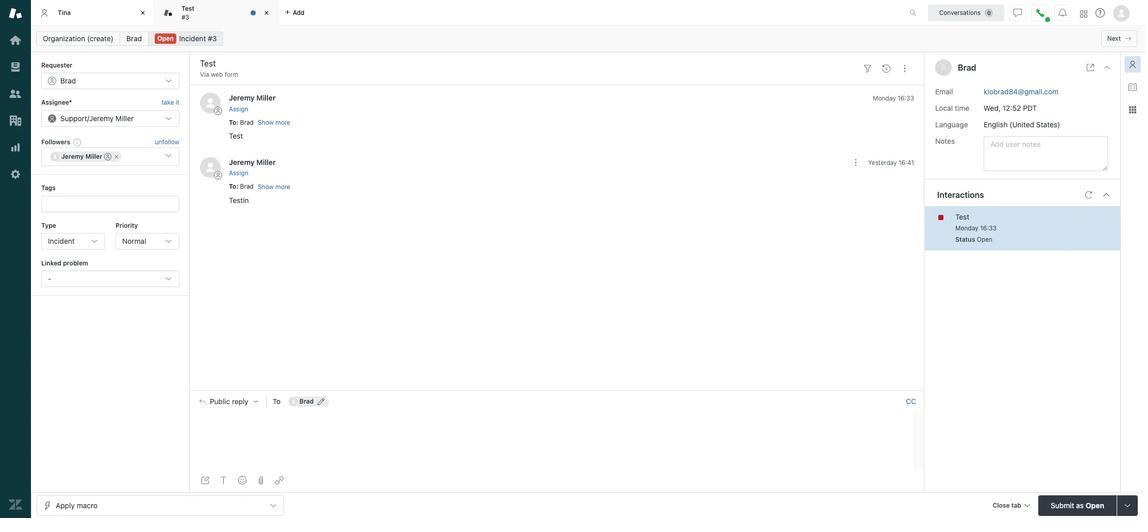 Task type: describe. For each thing, give the bounding box(es) containing it.
as
[[1076, 501, 1084, 510]]

pdt
[[1023, 103, 1037, 112]]

to for to
[[273, 397, 281, 406]]

take
[[161, 99, 174, 106]]

jeremy miller
[[61, 153, 102, 160]]

draft mode image
[[201, 476, 209, 485]]

edit user image
[[318, 398, 325, 405]]

customer context image
[[1129, 60, 1137, 69]]

#3 for test #3
[[181, 13, 189, 21]]

zendesk products image
[[1080, 10, 1087, 17]]

miller inside assignee* element
[[116, 114, 134, 123]]

wed, 12:52 pdt
[[984, 103, 1037, 112]]

followers
[[41, 138, 70, 146]]

test for test #3
[[181, 5, 194, 12]]

more for testin
[[275, 183, 290, 191]]

insert emojis image
[[238, 476, 246, 485]]

klobrad84@gmail.com image
[[289, 398, 297, 406]]

linked problem
[[41, 259, 88, 267]]

submit as open
[[1051, 501, 1104, 510]]

english (united states)
[[984, 120, 1060, 129]]

assignee* element
[[41, 110, 179, 127]]

submit
[[1051, 501, 1074, 510]]

filter image
[[864, 64, 872, 73]]

email
[[935, 87, 953, 96]]

cc
[[906, 397, 916, 406]]

-
[[48, 274, 51, 283]]

reply
[[232, 398, 248, 406]]

incident for incident #3
[[179, 34, 206, 43]]

show for test
[[258, 119, 274, 126]]

to : brad show more testin
[[229, 183, 290, 204]]

close
[[993, 501, 1010, 509]]

via web form
[[200, 71, 238, 78]]

problem
[[63, 259, 88, 267]]

brad inside to : brad show more test
[[240, 118, 254, 126]]

web
[[211, 71, 223, 78]]

to for to : brad show more test
[[229, 118, 236, 126]]

wed,
[[984, 103, 1001, 112]]

status
[[955, 235, 975, 243]]

jeremy miller option
[[50, 152, 122, 162]]

1 vertical spatial close image
[[1103, 63, 1111, 72]]

add button
[[278, 0, 311, 25]]

get help image
[[1096, 8, 1105, 18]]

form
[[225, 71, 238, 78]]

get started image
[[9, 34, 22, 47]]

test #3
[[181, 5, 194, 21]]

admin image
[[9, 168, 22, 181]]

normal button
[[115, 233, 179, 249]]

zendesk support image
[[9, 7, 22, 20]]

jeremy up to : brad show more testin
[[229, 158, 255, 167]]

incident #3
[[179, 34, 217, 43]]

millerjeremy500@gmail.com image
[[51, 153, 59, 161]]

displays possible ticket submission types image
[[1123, 501, 1132, 510]]

reporting image
[[9, 141, 22, 154]]

public
[[210, 398, 230, 406]]

miller up to : brad show more testin
[[256, 158, 276, 167]]

brad inside to : brad show more testin
[[240, 183, 254, 190]]

via
[[200, 71, 209, 78]]

Add user notes text field
[[984, 136, 1108, 171]]

cc button
[[906, 397, 916, 406]]

remove image
[[114, 154, 120, 160]]

16:33 inside test monday 16:33 status open
[[980, 224, 997, 232]]

test monday 16:33 status open
[[955, 212, 997, 243]]

to for to : brad show more testin
[[229, 183, 236, 190]]

testin
[[229, 196, 249, 204]]

followers element
[[41, 148, 179, 166]]

views image
[[9, 60, 22, 74]]

knowledge image
[[1129, 83, 1137, 91]]

take it
[[161, 99, 179, 106]]

yesterday
[[868, 159, 897, 167]]

show more button for testin
[[258, 182, 290, 192]]

linked problem element
[[41, 271, 179, 287]]

organization
[[43, 34, 85, 43]]

assign button for testin
[[229, 169, 248, 178]]

organization (create)
[[43, 34, 113, 43]]

jeremy miller assign for test
[[229, 94, 276, 113]]

/
[[87, 114, 89, 123]]



Task type: vqa. For each thing, say whether or not it's contained in the screenshot.
the Assign related to Testin
yes



Task type: locate. For each thing, give the bounding box(es) containing it.
monday down events icon
[[873, 95, 896, 102]]

16:33 inside conversationlabel log
[[898, 95, 914, 102]]

brad inside brad 'link'
[[126, 34, 142, 43]]

incident inside secondary element
[[179, 34, 206, 43]]

jeremy miller link for testin
[[229, 158, 276, 167]]

avatar image
[[200, 93, 221, 114], [200, 157, 221, 178]]

Monday 16:33 text field
[[955, 224, 997, 232]]

1 vertical spatial monday
[[955, 224, 978, 232]]

klobrad84@gmail.com
[[984, 87, 1059, 96]]

close image
[[138, 8, 148, 18], [1103, 63, 1111, 72]]

: inside to : brad show more test
[[236, 118, 238, 126]]

user image
[[940, 64, 947, 71], [941, 65, 946, 70]]

conversations
[[939, 9, 981, 16]]

monday 16:33
[[873, 95, 914, 102]]

1 vertical spatial to
[[229, 183, 236, 190]]

main element
[[0, 0, 31, 518]]

close image
[[261, 8, 272, 18]]

tina
[[58, 9, 71, 16]]

16:33 down the ticket actions "image"
[[898, 95, 914, 102]]

open right brad 'link'
[[157, 35, 174, 42]]

Monday 16:33 text field
[[873, 95, 914, 102]]

jeremy inside jeremy miller option
[[61, 153, 84, 160]]

assignee*
[[41, 99, 72, 106]]

16:33
[[898, 95, 914, 102], [980, 224, 997, 232]]

tabs tab list
[[31, 0, 899, 26]]

1 vertical spatial incident
[[48, 237, 75, 245]]

: for testin
[[236, 183, 238, 190]]

next
[[1107, 35, 1121, 42]]

2 more from the top
[[275, 183, 290, 191]]

it
[[176, 99, 179, 106]]

0 horizontal spatial close image
[[138, 8, 148, 18]]

1 vertical spatial jeremy miller assign
[[229, 158, 276, 177]]

assign button up to : brad show more test
[[229, 105, 248, 114]]

2 vertical spatial open
[[1086, 501, 1104, 510]]

organization (create) button
[[36, 31, 120, 46]]

more
[[275, 119, 290, 126], [275, 183, 290, 191]]

: up testin
[[236, 183, 238, 190]]

jeremy down form
[[229, 94, 255, 102]]

0 vertical spatial 16:33
[[898, 95, 914, 102]]

0 vertical spatial show more button
[[258, 118, 290, 127]]

apps image
[[1129, 106, 1137, 114]]

brad
[[126, 34, 142, 43], [958, 63, 976, 72], [60, 77, 76, 85], [240, 118, 254, 126], [240, 183, 254, 190], [299, 398, 314, 405]]

1 horizontal spatial open
[[977, 235, 992, 243]]

assign up to : brad show more test
[[229, 105, 248, 113]]

1 avatar image from the top
[[200, 93, 221, 114]]

info on adding followers image
[[73, 138, 82, 146]]

show more button for test
[[258, 118, 290, 127]]

monday up status
[[955, 224, 978, 232]]

assign for testin
[[229, 169, 248, 177]]

hide composer image
[[553, 386, 561, 395]]

incident
[[179, 34, 206, 43], [48, 237, 75, 245]]

avatar image for testin
[[200, 157, 221, 178]]

notes
[[935, 136, 955, 145]]

support / jeremy miller
[[60, 114, 134, 123]]

2 vertical spatial to
[[273, 397, 281, 406]]

1 vertical spatial assign button
[[229, 169, 248, 178]]

0 horizontal spatial #3
[[181, 13, 189, 21]]

tab containing test
[[155, 0, 278, 26]]

test for test monday 16:33 status open
[[955, 212, 969, 221]]

0 horizontal spatial open
[[157, 35, 174, 42]]

jeremy inside assignee* element
[[89, 114, 114, 123]]

jeremy down info on adding followers icon
[[61, 153, 84, 160]]

local
[[935, 103, 953, 112]]

priority
[[115, 221, 138, 229]]

1 vertical spatial avatar image
[[200, 157, 221, 178]]

to : brad show more test
[[229, 118, 290, 140]]

1 : from the top
[[236, 118, 238, 126]]

incident button
[[41, 233, 105, 249]]

0 horizontal spatial 16:33
[[898, 95, 914, 102]]

view more details image
[[1086, 63, 1094, 72]]

requester element
[[41, 73, 179, 89]]

add
[[293, 9, 304, 16]]

normal
[[122, 237, 146, 245]]

public reply button
[[190, 391, 266, 413]]

1 horizontal spatial #3
[[208, 34, 217, 43]]

linked
[[41, 259, 61, 267]]

0 vertical spatial test
[[181, 5, 194, 12]]

1 vertical spatial open
[[977, 235, 992, 243]]

more inside to : brad show more test
[[275, 119, 290, 126]]

test inside tabs tab list
[[181, 5, 194, 12]]

1 vertical spatial jeremy miller link
[[229, 158, 276, 167]]

#3 up the incident #3 at the left top
[[181, 13, 189, 21]]

monday inside test monday 16:33 status open
[[955, 224, 978, 232]]

Yesterday 16:41 text field
[[868, 159, 914, 167]]

close image right view more details icon
[[1103, 63, 1111, 72]]

to down form
[[229, 118, 236, 126]]

2 : from the top
[[236, 183, 238, 190]]

assign button up testin
[[229, 169, 248, 178]]

assign for test
[[229, 105, 248, 113]]

#3 for incident #3
[[208, 34, 217, 43]]

0 vertical spatial :
[[236, 118, 238, 126]]

test
[[181, 5, 194, 12], [229, 131, 243, 140], [955, 212, 969, 221]]

requester
[[41, 61, 72, 69]]

miller inside option
[[85, 153, 102, 160]]

add attachment image
[[257, 476, 265, 485]]

conversations button
[[928, 4, 1004, 21]]

1 assign button from the top
[[229, 105, 248, 114]]

: down form
[[236, 118, 238, 126]]

jeremy miller assign up to : brad show more testin
[[229, 158, 276, 177]]

2 show from the top
[[258, 183, 274, 191]]

tags
[[41, 184, 56, 192]]

show more button
[[258, 118, 290, 127], [258, 182, 290, 192]]

macro
[[77, 501, 97, 510]]

show
[[258, 119, 274, 126], [258, 183, 274, 191]]

jeremy miller link
[[229, 94, 276, 102], [229, 158, 276, 167]]

more for test
[[275, 119, 290, 126]]

unfollow button
[[155, 138, 179, 147]]

16:33 down interactions
[[980, 224, 997, 232]]

1 jeremy miller assign from the top
[[229, 94, 276, 113]]

assign up testin
[[229, 169, 248, 177]]

jeremy miller assign for testin
[[229, 158, 276, 177]]

secondary element
[[31, 28, 1145, 49]]

Subject field
[[198, 57, 856, 70]]

1 vertical spatial :
[[236, 183, 238, 190]]

jeremy
[[229, 94, 255, 102], [89, 114, 114, 123], [61, 153, 84, 160], [229, 158, 255, 167]]

incident down test #3
[[179, 34, 206, 43]]

jeremy miller assign
[[229, 94, 276, 113], [229, 158, 276, 177]]

1 show more button from the top
[[258, 118, 290, 127]]

assign
[[229, 105, 248, 113], [229, 169, 248, 177]]

1 more from the top
[[275, 119, 290, 126]]

0 vertical spatial jeremy miller link
[[229, 94, 276, 102]]

events image
[[882, 64, 890, 73]]

type
[[41, 221, 56, 229]]

open inside secondary element
[[157, 35, 174, 42]]

0 horizontal spatial incident
[[48, 237, 75, 245]]

close tab button
[[988, 495, 1034, 517]]

public reply
[[210, 398, 248, 406]]

:
[[236, 118, 238, 126], [236, 183, 238, 190]]

zendesk image
[[9, 498, 22, 511]]

0 horizontal spatial monday
[[873, 95, 896, 102]]

1 vertical spatial 16:33
[[980, 224, 997, 232]]

jeremy right support
[[89, 114, 114, 123]]

show for testin
[[258, 183, 274, 191]]

assign button
[[229, 105, 248, 114], [229, 169, 248, 178]]

close image up brad 'link'
[[138, 8, 148, 18]]

1 show from the top
[[258, 119, 274, 126]]

miller
[[256, 94, 276, 102], [116, 114, 134, 123], [85, 153, 102, 160], [256, 158, 276, 167]]

avatar image for test
[[200, 93, 221, 114]]

0 vertical spatial close image
[[138, 8, 148, 18]]

to
[[229, 118, 236, 126], [229, 183, 236, 190], [273, 397, 281, 406]]

#3
[[181, 13, 189, 21], [208, 34, 217, 43]]

yesterday 16:41
[[868, 159, 914, 167]]

0 vertical spatial monday
[[873, 95, 896, 102]]

close tab
[[993, 501, 1021, 509]]

tab
[[1011, 501, 1021, 509]]

unfollow
[[155, 138, 179, 146]]

format text image
[[220, 476, 228, 485]]

1 vertical spatial assign
[[229, 169, 248, 177]]

2 vertical spatial test
[[955, 212, 969, 221]]

additional actions image
[[852, 158, 860, 167]]

to up testin
[[229, 183, 236, 190]]

incident down the type
[[48, 237, 75, 245]]

english
[[984, 120, 1008, 129]]

(united
[[1010, 120, 1034, 129]]

interactions
[[937, 190, 984, 199]]

to inside to : brad show more test
[[229, 118, 236, 126]]

1 horizontal spatial test
[[229, 131, 243, 140]]

incident for incident
[[48, 237, 75, 245]]

to left klobrad84@gmail.com icon
[[273, 397, 281, 406]]

0 vertical spatial #3
[[181, 13, 189, 21]]

tina tab
[[31, 0, 155, 26]]

miller left user is an agent 'icon' in the top left of the page
[[85, 153, 102, 160]]

support
[[60, 114, 87, 123]]

monday
[[873, 95, 896, 102], [955, 224, 978, 232]]

2 avatar image from the top
[[200, 157, 221, 178]]

1 vertical spatial more
[[275, 183, 290, 191]]

time
[[955, 103, 969, 112]]

language
[[935, 120, 968, 129]]

incident inside popup button
[[48, 237, 75, 245]]

0 vertical spatial assign button
[[229, 105, 248, 114]]

0 vertical spatial jeremy miller assign
[[229, 94, 276, 113]]

1 assign from the top
[[229, 105, 248, 113]]

2 jeremy miller link from the top
[[229, 158, 276, 167]]

1 vertical spatial show
[[258, 183, 274, 191]]

brad link
[[120, 31, 149, 46]]

open
[[157, 35, 174, 42], [977, 235, 992, 243], [1086, 501, 1104, 510]]

brad inside requester element
[[60, 77, 76, 85]]

conversationlabel log
[[190, 85, 924, 390]]

show inside to : brad show more test
[[258, 119, 274, 126]]

2 assign button from the top
[[229, 169, 248, 178]]

more inside to : brad show more testin
[[275, 183, 290, 191]]

0 vertical spatial open
[[157, 35, 174, 42]]

miller right /
[[116, 114, 134, 123]]

2 horizontal spatial open
[[1086, 501, 1104, 510]]

jeremy miller link down form
[[229, 94, 276, 102]]

: for test
[[236, 118, 238, 126]]

0 vertical spatial to
[[229, 118, 236, 126]]

12:52
[[1003, 103, 1021, 112]]

1 vertical spatial test
[[229, 131, 243, 140]]

monday inside conversationlabel log
[[873, 95, 896, 102]]

1 horizontal spatial monday
[[955, 224, 978, 232]]

button displays agent's chat status as invisible. image
[[1014, 9, 1022, 17]]

tab
[[155, 0, 278, 26]]

user is an agent image
[[104, 153, 112, 160]]

open inside test monday 16:33 status open
[[977, 235, 992, 243]]

#3 inside secondary element
[[208, 34, 217, 43]]

to inside to : brad show more testin
[[229, 183, 236, 190]]

assign button for test
[[229, 105, 248, 114]]

2 show more button from the top
[[258, 182, 290, 192]]

16:41
[[899, 159, 914, 167]]

2 horizontal spatial test
[[955, 212, 969, 221]]

2 assign from the top
[[229, 169, 248, 177]]

(create)
[[87, 34, 113, 43]]

#3 inside test #3
[[181, 13, 189, 21]]

ticket actions image
[[901, 64, 909, 73]]

organizations image
[[9, 114, 22, 127]]

0 horizontal spatial test
[[181, 5, 194, 12]]

0 vertical spatial show
[[258, 119, 274, 126]]

jeremy miller assign up to : brad show more test
[[229, 94, 276, 113]]

jeremy miller link for test
[[229, 94, 276, 102]]

test inside to : brad show more test
[[229, 131, 243, 140]]

states)
[[1036, 120, 1060, 129]]

close image inside tina tab
[[138, 8, 148, 18]]

1 horizontal spatial close image
[[1103, 63, 1111, 72]]

next button
[[1101, 30, 1137, 47]]

take it button
[[161, 98, 179, 108]]

open right as at the bottom of the page
[[1086, 501, 1104, 510]]

0 vertical spatial incident
[[179, 34, 206, 43]]

1 jeremy miller link from the top
[[229, 94, 276, 102]]

miller up to : brad show more test
[[256, 94, 276, 102]]

1 horizontal spatial 16:33
[[980, 224, 997, 232]]

1 vertical spatial show more button
[[258, 182, 290, 192]]

0 vertical spatial assign
[[229, 105, 248, 113]]

open down monday 16:33 text field
[[977, 235, 992, 243]]

#3 up web
[[208, 34, 217, 43]]

1 horizontal spatial incident
[[179, 34, 206, 43]]

show inside to : brad show more testin
[[258, 183, 274, 191]]

0 vertical spatial avatar image
[[200, 93, 221, 114]]

1 vertical spatial #3
[[208, 34, 217, 43]]

add link (cmd k) image
[[275, 476, 284, 485]]

: inside to : brad show more testin
[[236, 183, 238, 190]]

apply
[[56, 501, 75, 510]]

2 jeremy miller assign from the top
[[229, 158, 276, 177]]

local time
[[935, 103, 969, 112]]

notifications image
[[1058, 9, 1067, 17]]

test inside test monday 16:33 status open
[[955, 212, 969, 221]]

customers image
[[9, 87, 22, 101]]

jeremy miller link up to : brad show more testin
[[229, 158, 276, 167]]

0 vertical spatial more
[[275, 119, 290, 126]]

apply macro
[[56, 501, 97, 510]]



